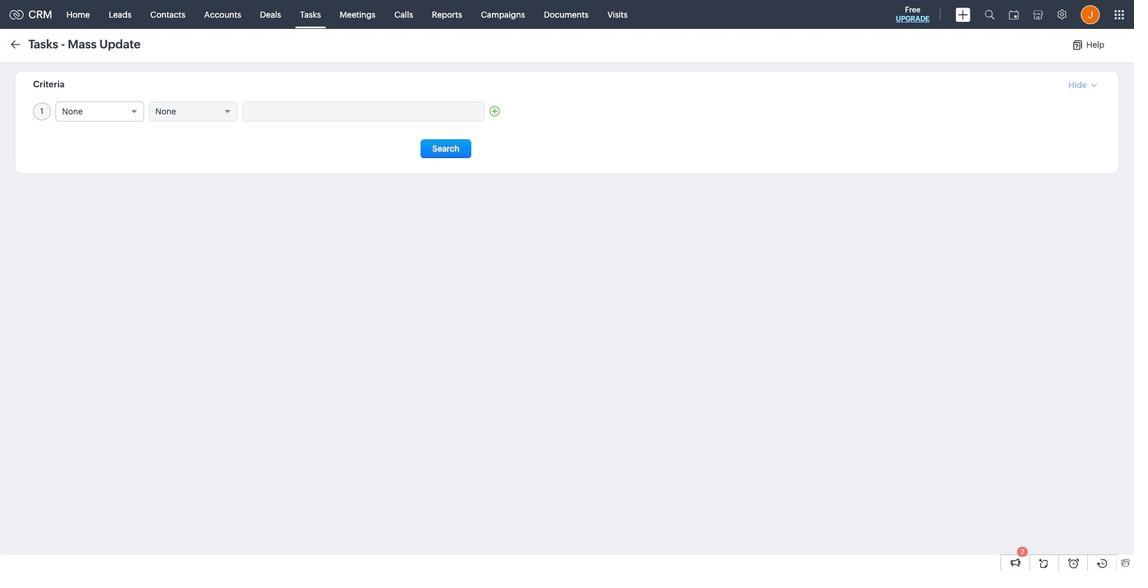 Task type: locate. For each thing, give the bounding box(es) containing it.
create menu element
[[949, 0, 978, 29]]

profile image
[[1081, 5, 1100, 24]]

search image
[[985, 9, 995, 19]]

None text field
[[243, 102, 484, 121]]

profile element
[[1074, 0, 1107, 29]]

logo image
[[9, 10, 24, 19]]



Task type: describe. For each thing, give the bounding box(es) containing it.
search element
[[978, 0, 1002, 29]]

calendar image
[[1009, 10, 1019, 19]]

create menu image
[[956, 7, 971, 22]]



Task type: vqa. For each thing, say whether or not it's contained in the screenshot.
Account
no



